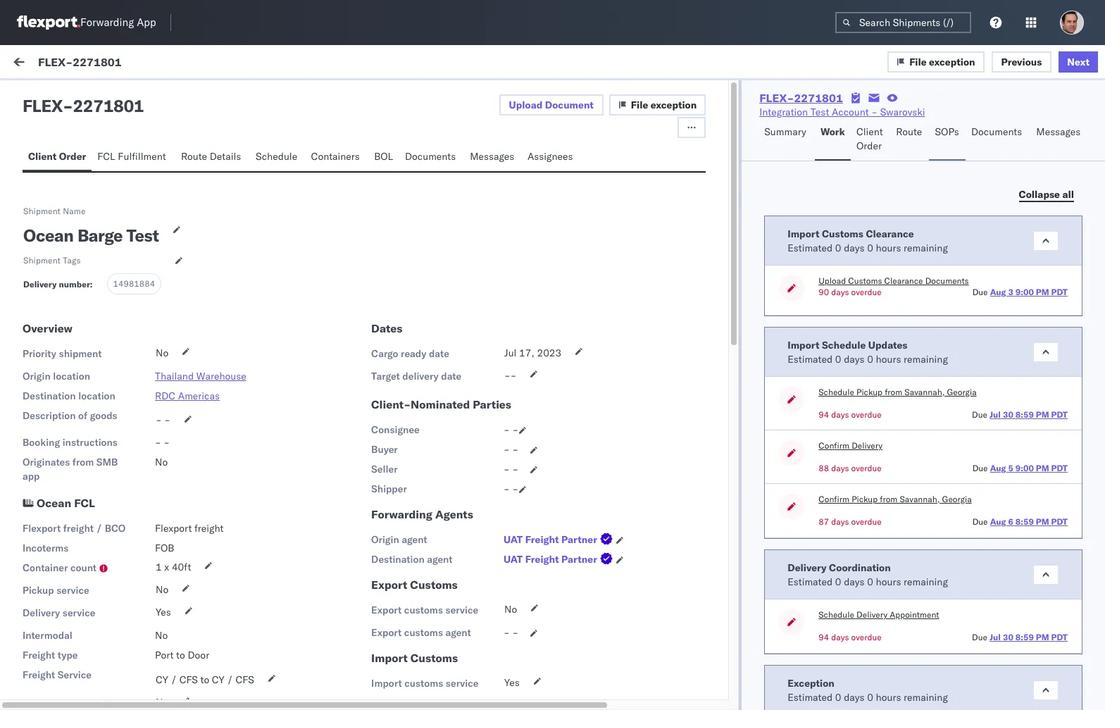 Task type: locate. For each thing, give the bounding box(es) containing it.
2 freight from the left
[[194, 522, 224, 535]]

0 vertical spatial fcl
[[97, 150, 115, 163]]

1 omkar savant from the top
[[68, 135, 131, 148]]

- - for shipper
[[504, 483, 519, 495]]

omkar savant
[[68, 135, 131, 148], [68, 198, 131, 211], [68, 262, 131, 275], [68, 325, 131, 338], [68, 389, 131, 402], [68, 573, 131, 585], [68, 664, 131, 677]]

type
[[58, 649, 78, 662]]

messages button right 4:23 on the left top of page
[[465, 144, 522, 171]]

savant for comment
[[101, 135, 131, 148]]

1 vertical spatial customs
[[404, 627, 443, 639]]

- - for buyer
[[504, 443, 519, 456]]

0 vertical spatial 94 days overdue
[[819, 409, 882, 420]]

customs for import customs
[[411, 651, 458, 665]]

freight down shipment,
[[194, 522, 224, 535]]

2 savant from the top
[[101, 198, 131, 211]]

origin for origin agent
[[371, 534, 399, 546]]

internal (0)
[[95, 90, 150, 102]]

3 estimated from the top
[[788, 575, 833, 588]]

1 horizontal spatial order
[[857, 140, 882, 152]]

from inside originates from smb app
[[72, 456, 94, 469]]

0 horizontal spatial messages
[[470, 150, 515, 163]]

flex- 458574 down related
[[853, 146, 920, 159]]

1 horizontal spatial of
[[111, 562, 120, 574]]

2 hours from the top
[[876, 353, 902, 365]]

schedule inside button
[[819, 610, 855, 620]]

- - for export customs agent
[[504, 627, 519, 639]]

yes for import customs service
[[505, 677, 520, 689]]

oct for @
[[374, 676, 390, 688]]

0 horizontal spatial cy
[[156, 674, 168, 686]]

0 vertical spatial test
[[811, 106, 830, 118]]

estimated down coordination
[[788, 575, 833, 588]]

1 uat freight partner from the top
[[504, 534, 598, 546]]

omkar for i
[[68, 262, 98, 275]]

bol
[[374, 150, 393, 163]]

savannah, inside button
[[900, 494, 940, 505]]

origin for origin location
[[23, 370, 51, 383]]

9:00 for 5
[[1016, 463, 1034, 474]]

warehouse up deal
[[97, 414, 150, 426]]

container count
[[23, 562, 97, 574]]

4 2023, from the top
[[411, 506, 438, 519]]

pickup service
[[23, 584, 89, 597]]

import customs clearance estimated 0 days 0 hours remaining
[[788, 227, 949, 254]]

aug 6 8:59 pm pdt button
[[991, 517, 1068, 527]]

import up 'internal (0)'
[[106, 58, 135, 70]]

1 vertical spatial work
[[821, 125, 846, 138]]

savant
[[101, 135, 131, 148], [101, 198, 131, 211], [101, 262, 131, 275], [101, 325, 131, 338], [101, 389, 131, 402], [101, 573, 131, 585], [101, 664, 131, 677]]

route details button
[[175, 144, 250, 171]]

georgia
[[948, 387, 977, 397], [943, 494, 972, 505]]

4 omkar from the top
[[68, 325, 98, 338]]

5 due from the top
[[973, 632, 988, 643]]

flex- down related
[[853, 146, 883, 159]]

1 vertical spatial 94
[[819, 632, 830, 643]]

rdc americas
[[155, 390, 220, 402]]

6 savant from the top
[[101, 573, 131, 585]]

2 2023, from the top
[[411, 337, 438, 349]]

route inside route button
[[897, 125, 923, 138]]

1 vertical spatial destination
[[371, 553, 425, 566]]

flex- 1366815
[[853, 337, 926, 349]]

delay inside recovery) schedule availability delay
[[98, 611, 125, 624]]

0 vertical spatial 94
[[819, 409, 830, 420]]

9:00 right 3
[[1016, 287, 1034, 297]]

1 vertical spatial oct 26, 2023, 2:45 pm pdt
[[374, 506, 500, 519]]

file exception button
[[888, 51, 985, 72], [888, 51, 985, 72], [610, 94, 706, 116], [610, 94, 706, 116]]

are
[[59, 505, 73, 518]]

import schedule updates estimated 0 days 0 hours remaining
[[788, 339, 949, 365]]

estimated inside delivery coordination estimated 0 days 0 hours remaining
[[788, 575, 833, 588]]

2 exception: from the top
[[45, 597, 95, 610]]

1 vertical spatial upload
[[819, 276, 847, 286]]

document
[[545, 99, 594, 111]]

order
[[857, 140, 882, 152], [59, 150, 86, 163]]

consignee
[[371, 424, 420, 436]]

no for pickup service
[[156, 584, 169, 596]]

aug left 6
[[991, 517, 1007, 527]]

hours
[[876, 241, 902, 254], [876, 353, 902, 365], [876, 575, 902, 588], [876, 691, 902, 704]]

0 horizontal spatial a
[[42, 456, 48, 469]]

1 flexport from the left
[[23, 522, 61, 535]]

1 vertical spatial georgia
[[943, 494, 972, 505]]

0 vertical spatial 9:00
[[1016, 287, 1034, 297]]

0 vertical spatial 2:45
[[441, 415, 462, 427]]

ocean for ocean fcl
[[37, 496, 71, 510]]

1 horizontal spatial route
[[897, 125, 923, 138]]

7 omkar from the top
[[68, 664, 98, 677]]

pickup down import schedule updates estimated 0 days 0 hours remaining
[[857, 387, 883, 397]]

client order button
[[851, 119, 891, 161], [23, 144, 92, 171]]

import down the 90
[[788, 339, 820, 351]]

2 confirm from the top
[[819, 494, 850, 505]]

exception: up availability
[[45, 597, 95, 610]]

confirm delivery
[[819, 440, 883, 451]]

agent for origin agent
[[402, 534, 428, 546]]

shipment name
[[23, 206, 86, 216]]

94 up exception in the bottom right of the page
[[819, 632, 830, 643]]

clearance for estimated
[[866, 227, 915, 240]]

aug left the 5
[[991, 463, 1007, 474]]

due aug 5 9:00 pm pdt
[[973, 463, 1068, 474]]

agent up export customs
[[427, 553, 453, 566]]

georgia inside button
[[943, 494, 972, 505]]

2 vertical spatial aug
[[991, 517, 1007, 527]]

name
[[63, 206, 86, 216]]

assignees button
[[522, 144, 582, 171]]

5 458574 from the top
[[883, 598, 920, 611]]

updates
[[869, 339, 908, 351]]

overdue down flex- 1854269
[[852, 287, 882, 297]]

1 vertical spatial jul 30 8:59 pm pdt button
[[990, 632, 1068, 643]]

flexport down we
[[23, 522, 61, 535]]

omkar for @
[[68, 664, 98, 677]]

georgia for confirm pickup from savannah, georgia
[[943, 494, 972, 505]]

freight down the we are notifying on the bottom of page
[[63, 522, 94, 535]]

coordination
[[830, 561, 891, 574]]

savant up transload
[[101, 664, 131, 677]]

description of goods
[[23, 409, 117, 422]]

overdue down confirm delivery button
[[852, 463, 882, 474]]

4 26, from the top
[[393, 506, 408, 519]]

9:00 right the 5
[[1016, 463, 1034, 474]]

2 oct 26, 2023, 2:44 pm pdt from the top
[[374, 676, 500, 688]]

0 horizontal spatial this
[[42, 442, 61, 455]]

documents button right sops
[[966, 119, 1031, 161]]

1 horizontal spatial freight
[[194, 522, 224, 535]]

upload inside button
[[819, 276, 847, 286]]

0 vertical spatial messages
[[1037, 125, 1081, 138]]

2 due jul 30 8:59 pm pdt from the top
[[973, 632, 1068, 643]]

understanding
[[194, 548, 258, 560]]

0 horizontal spatial work
[[138, 58, 161, 70]]

2 458574 from the top
[[883, 210, 920, 222]]

with left the "the"
[[42, 562, 61, 574]]

oct 26, 2023, 2:44 pm pdt down import customs
[[374, 676, 500, 688]]

2 94 days overdue from the top
[[819, 632, 882, 643]]

file up category
[[631, 99, 649, 111]]

route button
[[891, 119, 930, 161]]

exception:
[[45, 414, 95, 426], [45, 597, 95, 610]]

1 vertical spatial oct 26, 2023, 2:44 pm pdt
[[374, 676, 500, 688]]

2 uat freight partner from the top
[[504, 553, 598, 566]]

pickup for schedule
[[857, 387, 883, 397]]

0 vertical spatial oct 26, 2023, 2:45 pm pdt
[[374, 415, 500, 427]]

3 aug from the top
[[991, 517, 1007, 527]]

2 cfs from the left
[[236, 674, 254, 686]]

jul 17, 2023
[[505, 347, 562, 359]]

delivery for service
[[23, 607, 60, 619]]

1 vertical spatial uat freight partner link
[[504, 553, 616, 567]]

2 vertical spatial customs
[[405, 677, 444, 690]]

1 export from the top
[[371, 578, 408, 592]]

remaining inside exception estimated 0 days 0 hours remaining
[[904, 691, 949, 704]]

4 remaining from the top
[[904, 691, 949, 704]]

estimated down the 90
[[788, 353, 833, 365]]

0 vertical spatial partner
[[562, 534, 598, 546]]

customs inside the import customs clearance estimated 0 days 0 hours remaining
[[822, 227, 864, 240]]

0 horizontal spatial upload
[[509, 99, 543, 111]]

94 days overdue down schedule delivery appointment button
[[819, 632, 882, 643]]

upload customs clearance documents
[[819, 276, 969, 286]]

agent up destination agent on the bottom left
[[402, 534, 428, 546]]

exception: for exception:
[[45, 597, 95, 610]]

1 cy from the left
[[156, 674, 168, 686]]

savant for latent
[[101, 198, 131, 211]]

1 horizontal spatial a
[[74, 442, 79, 455]]

delivery number :
[[23, 279, 93, 290]]

pickup inside button
[[857, 387, 883, 397]]

customs down import customs
[[405, 677, 444, 690]]

458574 for we
[[883, 506, 920, 519]]

shipment up delivery number : at the top of page
[[23, 255, 61, 266]]

from down updates
[[885, 387, 903, 397]]

from inside button
[[880, 494, 898, 505]]

2023, for whatever
[[411, 337, 438, 349]]

1 vertical spatial delay
[[98, 611, 125, 624]]

2 uat freight partner link from the top
[[504, 553, 616, 567]]

oct 26, 2023, 2:44 pm pdt
[[374, 598, 500, 611], [374, 676, 500, 688]]

schedule inside import schedule updates estimated 0 days 0 hours remaining
[[822, 339, 866, 351]]

0 horizontal spatial flex-2271801
[[38, 55, 122, 69]]

2023, down nominated
[[411, 415, 438, 427]]

0 horizontal spatial delay
[[98, 611, 125, 624]]

sops button
[[930, 119, 966, 161]]

5 oct from the top
[[374, 598, 390, 611]]

schedule inside "button"
[[256, 150, 298, 163]]

client down the flex
[[28, 150, 57, 163]]

2 omkar from the top
[[68, 198, 98, 211]]

1 x 40ft
[[156, 561, 191, 574]]

oct for comment
[[374, 146, 390, 159]]

clearance inside the import customs clearance estimated 0 days 0 hours remaining
[[866, 227, 915, 240]]

0 vertical spatial upload
[[509, 99, 543, 111]]

work up (0)
[[138, 58, 161, 70]]

pickup up 87 days overdue
[[852, 494, 878, 505]]

cy
[[156, 674, 168, 686], [212, 674, 225, 686]]

export
[[371, 578, 408, 592], [371, 604, 402, 617], [371, 627, 402, 639]]

delivery
[[23, 279, 57, 290], [852, 440, 883, 451], [788, 561, 827, 574], [23, 607, 60, 619], [857, 610, 888, 620]]

omkar savant down date.
[[68, 573, 131, 585]]

forwarding up "origin agent"
[[371, 507, 433, 522]]

from inside button
[[885, 387, 903, 397]]

yes for delivery service
[[156, 606, 171, 619]]

0 vertical spatial 8:59
[[1016, 409, 1034, 420]]

assignees
[[528, 150, 573, 163]]

client
[[857, 125, 884, 138], [28, 150, 57, 163]]

aug
[[991, 287, 1007, 297], [991, 463, 1007, 474], [991, 517, 1007, 527]]

1 jul 30 8:59 pm pdt button from the top
[[990, 409, 1068, 420]]

estimated
[[788, 241, 833, 254], [788, 353, 833, 365], [788, 575, 833, 588], [788, 691, 833, 704]]

upload left document
[[509, 99, 543, 111]]

1 vertical spatial with
[[42, 562, 61, 574]]

1
[[156, 561, 162, 574]]

4 458574 from the top
[[883, 506, 920, 519]]

1 hours from the top
[[876, 241, 902, 254]]

that
[[143, 534, 161, 546]]

2 flexport from the left
[[155, 522, 192, 535]]

26, left 4:23 on the left top of page
[[393, 146, 408, 159]]

schedule inside recovery) schedule availability delay
[[172, 597, 216, 610]]

/
[[96, 522, 102, 535], [171, 674, 177, 686], [227, 674, 233, 686]]

aug for aug 5 9:00 pm pdt
[[991, 463, 1007, 474]]

a right is
[[74, 442, 79, 455]]

0 horizontal spatial route
[[181, 150, 207, 163]]

import for import customs
[[371, 651, 408, 665]]

oct down the client-
[[374, 415, 390, 427]]

fcl left fulfillment
[[97, 150, 115, 163]]

0 vertical spatial location
[[53, 370, 90, 383]]

2023,
[[411, 146, 438, 159], [411, 337, 438, 349], [411, 415, 438, 427], [411, 506, 438, 519], [411, 598, 438, 611], [411, 676, 438, 688]]

0 vertical spatial shipment
[[23, 206, 61, 216]]

import work
[[106, 58, 161, 70]]

customs for export
[[404, 604, 443, 617]]

2 cy from the left
[[212, 674, 225, 686]]

3 26, from the top
[[393, 415, 408, 427]]

import down export customs agent
[[371, 651, 408, 665]]

2 export from the top
[[371, 604, 402, 617]]

work inside button
[[821, 125, 846, 138]]

messages right 4:23 on the left top of page
[[470, 150, 515, 163]]

route inside route details button
[[181, 150, 207, 163]]

2 horizontal spatial /
[[227, 674, 233, 686]]

messages
[[1037, 125, 1081, 138], [470, 150, 515, 163]]

destination location
[[23, 390, 115, 402]]

omkar savant up fcl fulfillment on the top of page
[[68, 135, 131, 148]]

shipment up latent
[[23, 206, 61, 216]]

destination inside 'destination transload'
[[23, 697, 76, 710]]

1 vertical spatial documents
[[405, 150, 456, 163]]

confirm for confirm delivery
[[819, 440, 850, 451]]

overdue for upload customs clearance documents
[[852, 287, 882, 297]]

1 26, from the top
[[393, 146, 408, 159]]

1 vertical spatial to
[[201, 674, 209, 686]]

0 vertical spatial yes
[[156, 606, 171, 619]]

uat freight partner for destination agent
[[504, 553, 598, 566]]

1 8:59 from the top
[[1016, 409, 1034, 420]]

oct down import customs
[[374, 676, 390, 688]]

94 up 'confirm delivery'
[[819, 409, 830, 420]]

2023, down import customs
[[411, 676, 438, 688]]

2 vertical spatial a
[[42, 456, 48, 469]]

import inside button
[[106, 58, 135, 70]]

to down door
[[201, 674, 209, 686]]

date.
[[80, 548, 103, 560]]

documents for left documents button
[[405, 150, 456, 163]]

fcl right are
[[74, 496, 95, 510]]

schedule down import schedule updates estimated 0 days 0 hours remaining
[[819, 387, 855, 397]]

2 overdue from the top
[[852, 409, 882, 420]]

client order for the right client order button
[[857, 125, 884, 152]]

overdue down schedule delivery appointment button
[[852, 632, 882, 643]]

client order for leftmost client order button
[[28, 150, 86, 163]]

this down notifying
[[83, 519, 102, 532]]

upload up the 90
[[819, 276, 847, 286]]

1 vertical spatial client
[[28, 150, 57, 163]]

0 horizontal spatial warehouse
[[97, 414, 150, 426]]

26, for whatever
[[393, 337, 408, 349]]

2:45 up destination agent on the bottom left
[[441, 506, 462, 519]]

shipment for shipment name
[[23, 206, 61, 216]]

jul for schedule pickup from savannah, georgia
[[990, 409, 1001, 420]]

x
[[164, 561, 169, 574]]

26, for comment
[[393, 146, 408, 159]]

freight for flexport freight
[[194, 522, 224, 535]]

26, down import customs
[[393, 676, 408, 688]]

2 26, from the top
[[393, 337, 408, 349]]

1 9:00 from the top
[[1016, 287, 1034, 297]]

2 vertical spatial documents
[[926, 276, 969, 286]]

upload for upload document
[[509, 99, 543, 111]]

days inside import schedule updates estimated 0 days 0 hours remaining
[[844, 353, 865, 365]]

3 remaining from the top
[[904, 575, 949, 588]]

2 estimated from the top
[[788, 353, 833, 365]]

1 horizontal spatial exception
[[930, 55, 976, 68]]

3 oct from the top
[[374, 415, 390, 427]]

work down the integration test account - swarovski link
[[821, 125, 846, 138]]

flex- 458574 for latent
[[853, 210, 920, 222]]

route for route details
[[181, 150, 207, 163]]

6 2023, from the top
[[411, 676, 438, 688]]

shipment,
[[178, 505, 223, 518]]

schedule for schedule pickup from savannah, georgia
[[819, 387, 855, 397]]

1 vertical spatial exception
[[651, 99, 697, 111]]

pickup down container
[[23, 584, 54, 597]]

2 shipment from the top
[[23, 255, 61, 266]]

2 flex- 458574 from the top
[[853, 210, 920, 222]]

0 vertical spatial work
[[138, 58, 161, 70]]

upload for upload customs clearance documents
[[819, 276, 847, 286]]

freight for flexport freight / bco
[[63, 522, 94, 535]]

1854269
[[883, 273, 926, 286]]

customs for export customs
[[410, 578, 458, 592]]

jul 30 8:59 pm pdt button for schedule pickup from savannah, georgia
[[990, 409, 1068, 420]]

route left details
[[181, 150, 207, 163]]

from down this is a great deal
[[72, 456, 94, 469]]

export down export customs
[[371, 604, 402, 617]]

3 omkar savant from the top
[[68, 262, 131, 275]]

26, for @
[[393, 676, 408, 688]]

schedule inside button
[[819, 387, 855, 397]]

omkar savant for comment
[[68, 135, 131, 148]]

georgia inside button
[[948, 387, 977, 397]]

Search Shipments (/) text field
[[836, 12, 972, 33]]

delay
[[184, 414, 211, 426], [98, 611, 125, 624]]

1 vertical spatial savannah,
[[900, 494, 940, 505]]

import inside the import customs clearance estimated 0 days 0 hours remaining
[[788, 227, 820, 240]]

confirm up 88 on the bottom right of the page
[[819, 440, 850, 451]]

customs inside upload customs clearance documents button
[[849, 276, 883, 286]]

1 vertical spatial shipment
[[23, 255, 61, 266]]

0 vertical spatial flex-2271801
[[38, 55, 122, 69]]

1 freight from the left
[[63, 522, 94, 535]]

route for route
[[897, 125, 923, 138]]

savant up test.
[[101, 198, 131, 211]]

documents button right bol
[[400, 144, 465, 171]]

2 partner from the top
[[562, 553, 598, 566]]

1 vertical spatial 2:45
[[441, 506, 462, 519]]

delivery up container count
[[42, 548, 77, 560]]

4 due from the top
[[973, 517, 988, 527]]

8:59 for confirm pickup from savannah, georgia
[[1016, 517, 1034, 527]]

service down pickup service
[[63, 607, 95, 619]]

order down flex - 2271801
[[59, 150, 86, 163]]

nominated
[[411, 397, 470, 412]]

1 estimated from the top
[[788, 241, 833, 254]]

3 export from the top
[[371, 627, 402, 639]]

rdc americas link
[[155, 390, 220, 402]]

date right ready
[[429, 347, 450, 360]]

delay down 'recovery)'
[[98, 611, 125, 624]]

0 horizontal spatial file
[[631, 99, 649, 111]]

flex- 458574
[[853, 146, 920, 159], [853, 210, 920, 222], [853, 415, 920, 427], [853, 506, 920, 519], [853, 598, 920, 611]]

fcl fulfillment button
[[92, 144, 175, 171]]

0 vertical spatial aug
[[991, 287, 1007, 297]]

5 overdue from the top
[[852, 632, 882, 643]]

0 vertical spatial clearance
[[866, 227, 915, 240]]

94 days overdue for pickup
[[819, 409, 882, 420]]

delivery inside delivery coordination estimated 0 days 0 hours remaining
[[788, 561, 827, 574]]

94 days overdue
[[819, 409, 882, 420], [819, 632, 882, 643]]

1 shipment from the top
[[23, 206, 61, 216]]

1 oct from the top
[[374, 146, 390, 159]]

export customs
[[371, 578, 458, 592]]

1 vertical spatial origin
[[371, 534, 399, 546]]

savant up floats
[[101, 325, 131, 338]]

1 vertical spatial 94 days overdue
[[819, 632, 882, 643]]

soon
[[202, 562, 224, 574]]

0 vertical spatial this
[[42, 442, 61, 455]]

0 vertical spatial 30
[[1004, 409, 1014, 420]]

1 horizontal spatial fcl
[[97, 150, 115, 163]]

uat freight partner
[[504, 534, 598, 546], [504, 553, 598, 566]]

delivery up 88 days overdue
[[852, 440, 883, 451]]

0 horizontal spatial of
[[78, 409, 87, 422]]

test right barge
[[126, 225, 159, 246]]

oct down dates
[[374, 337, 390, 349]]

2:44 down import customs
[[441, 676, 462, 688]]

export for export customs service
[[371, 604, 402, 617]]

whatever floats
[[42, 350, 112, 362]]

6 omkar savant from the top
[[68, 573, 131, 585]]

2 uat from the top
[[504, 553, 523, 566]]

4 savant from the top
[[101, 325, 131, 338]]

exception: warehouse devan delay
[[45, 414, 211, 426]]

external
[[23, 90, 60, 102]]

2 jul 30 8:59 pm pdt button from the top
[[990, 632, 1068, 643]]

0 vertical spatial with
[[148, 442, 167, 455]]

94 for schedule delivery appointment
[[819, 632, 830, 643]]

oct 26, 2023, 2:44 pm pdt down export customs
[[374, 598, 500, 611]]

import customs service
[[371, 677, 479, 690]]

confirm pickup from savannah, georgia
[[819, 494, 972, 505]]

notifying
[[76, 505, 115, 518]]

omkar for whatever
[[68, 325, 98, 338]]

87
[[819, 517, 830, 527]]

schedule left updates
[[822, 339, 866, 351]]

- - for description of goods
[[156, 414, 171, 426]]

count
[[70, 562, 97, 574]]

flex-2271801 up the (3)
[[38, 55, 122, 69]]

6 26, from the top
[[393, 676, 408, 688]]

0 vertical spatial documents
[[972, 125, 1023, 138]]

export for export customs agent
[[371, 627, 402, 639]]

1 uat freight partner link from the top
[[504, 533, 616, 547]]

this inside shipment, delayed. this often occurs when unloading expected. please note that this may impact delivery date.
[[83, 519, 102, 532]]

0 horizontal spatial fcl
[[74, 496, 95, 510]]

1 exception: from the top
[[45, 414, 95, 426]]

1 horizontal spatial work
[[821, 125, 846, 138]]

import inside import schedule updates estimated 0 days 0 hours remaining
[[788, 339, 820, 351]]

flexport
[[23, 522, 61, 535], [155, 522, 192, 535]]

customs down export customs service
[[404, 627, 443, 639]]

1 due from the top
[[973, 287, 988, 297]]

3 due from the top
[[973, 463, 988, 474]]

1 vertical spatial this
[[83, 519, 102, 532]]

file exception up category
[[631, 99, 697, 111]]

1 horizontal spatial flexport
[[155, 522, 192, 535]]

0 horizontal spatial flexport
[[23, 522, 61, 535]]

ocean up delayed.
[[37, 496, 71, 510]]

2 8:59 from the top
[[1016, 517, 1034, 527]]

savannah, inside button
[[905, 387, 945, 397]]

0 vertical spatial pickup
[[857, 387, 883, 397]]

-
[[63, 95, 73, 116], [872, 106, 878, 118], [505, 369, 511, 382], [511, 369, 517, 382], [156, 414, 162, 426], [164, 414, 171, 426], [504, 424, 510, 436], [513, 424, 519, 436], [155, 436, 161, 449], [164, 436, 170, 449], [504, 443, 510, 456], [513, 443, 519, 456], [504, 463, 510, 476], [513, 463, 519, 476], [504, 483, 510, 495], [513, 483, 519, 495], [504, 627, 510, 639], [513, 627, 519, 639]]

7 omkar savant from the top
[[68, 664, 131, 677]]

1 horizontal spatial messages
[[1037, 125, 1081, 138]]

1 94 days overdue from the top
[[819, 409, 882, 420]]

ocean down shipment name
[[23, 225, 74, 246]]

26, for we
[[393, 506, 408, 519]]

flexport for flexport freight / bco
[[23, 522, 61, 535]]

upload inside "button"
[[509, 99, 543, 111]]

hours inside the import customs clearance estimated 0 days 0 hours remaining
[[876, 241, 902, 254]]

estimated inside exception estimated 0 days 0 hours remaining
[[788, 691, 833, 704]]

1 flex- 458574 from the top
[[853, 146, 920, 159]]

fcl
[[97, 150, 115, 163], [74, 496, 95, 510]]

2023, for comment
[[411, 146, 438, 159]]

omkar up the "description of goods"
[[68, 389, 98, 402]]

2 aug from the top
[[991, 463, 1007, 474]]

delivery for number
[[23, 279, 57, 290]]

to right port
[[176, 649, 185, 662]]

3 resize handle column header from the left
[[830, 118, 847, 710]]

0 horizontal spatial test
[[126, 225, 159, 246]]

3 flex- 458574 from the top
[[853, 415, 920, 427]]

1 confirm from the top
[[819, 440, 850, 451]]

delivery down 87 in the bottom right of the page
[[788, 561, 827, 574]]

messages button up all
[[1031, 119, 1089, 161]]

0 vertical spatial 2:44
[[441, 598, 462, 611]]

destination
[[23, 390, 76, 402], [371, 553, 425, 566], [23, 697, 76, 710]]

1 remaining from the top
[[904, 241, 949, 254]]

26, down export customs
[[393, 598, 408, 611]]

priority shipment
[[23, 347, 102, 360]]

1 vertical spatial delivery
[[42, 548, 77, 560]]

forwarding for forwarding app
[[80, 16, 134, 29]]

resize handle column header
[[351, 118, 368, 710], [591, 118, 608, 710], [830, 118, 847, 710], [1070, 118, 1087, 710]]

4 estimated from the top
[[788, 691, 833, 704]]

omkar savant up :
[[68, 262, 131, 275]]

pm
[[465, 146, 480, 159], [1037, 287, 1050, 297], [465, 337, 480, 349], [1037, 409, 1050, 420], [465, 415, 480, 427], [1037, 463, 1050, 474], [465, 506, 480, 519], [1037, 517, 1050, 527], [465, 598, 480, 611], [1037, 632, 1050, 643], [465, 676, 480, 688]]

shipment for shipment tags
[[23, 255, 61, 266]]

1 savant from the top
[[101, 135, 131, 148]]

1 vertical spatial agent
[[427, 553, 453, 566]]

export down destination agent on the bottom left
[[371, 578, 408, 592]]

2 oct from the top
[[374, 337, 390, 349]]

1 horizontal spatial file
[[910, 55, 927, 68]]

destination down "origin agent"
[[371, 553, 425, 566]]

1 horizontal spatial shipment
[[145, 562, 187, 574]]

confirm delivery button
[[819, 440, 883, 452]]

1 2023, from the top
[[411, 146, 438, 159]]

remaining inside delivery coordination estimated 0 days 0 hours remaining
[[904, 575, 949, 588]]

2 94 from the top
[[819, 632, 830, 643]]

1 vertical spatial 30
[[1004, 632, 1014, 643]]

3 savant from the top
[[101, 262, 131, 275]]

omkar savant up the messaging at the top
[[68, 198, 131, 211]]

6 oct from the top
[[374, 676, 390, 688]]

5 2023, from the top
[[411, 598, 438, 611]]

1 omkar from the top
[[68, 135, 98, 148]]

2:45 down client-nominated parties
[[441, 415, 462, 427]]

delivery for coordination
[[788, 561, 827, 574]]

0 horizontal spatial documents button
[[400, 144, 465, 171]]

2 remaining from the top
[[904, 353, 949, 365]]

savannah, for 87 days overdue
[[900, 494, 940, 505]]

uat
[[504, 534, 523, 546], [504, 553, 523, 566]]

1 uat from the top
[[504, 534, 523, 546]]

0 horizontal spatial exception
[[651, 99, 697, 111]]

458574 down confirm pickup from savannah, georgia button
[[883, 506, 920, 519]]

1 vertical spatial due jul 30 8:59 pm pdt
[[973, 632, 1068, 643]]

pickup inside button
[[852, 494, 878, 505]]

date
[[429, 347, 450, 360], [441, 370, 462, 383]]

1 due jul 30 8:59 pm pdt from the top
[[973, 409, 1068, 420]]

lucrative
[[50, 456, 89, 469]]

forwarding agents
[[371, 507, 474, 522]]

file down search shipments (/) text field
[[910, 55, 927, 68]]

1 horizontal spatial to
[[201, 674, 209, 686]]

1 vertical spatial location
[[78, 390, 115, 402]]

0 vertical spatial delay
[[184, 414, 211, 426]]

0 vertical spatial confirm
[[819, 440, 850, 451]]

4 oct from the top
[[374, 506, 390, 519]]

a down "booking"
[[42, 456, 48, 469]]

savant up recovery) schedule availability delay
[[101, 573, 131, 585]]

jul
[[505, 347, 517, 359], [990, 409, 1001, 420], [990, 632, 1001, 643]]

clearance inside upload customs clearance documents button
[[885, 276, 924, 286]]

forwarding left app
[[80, 16, 134, 29]]

1 458574 from the top
[[883, 146, 920, 159]]

3
[[1009, 287, 1014, 297]]

1 horizontal spatial client order
[[857, 125, 884, 152]]



Task type: vqa. For each thing, say whether or not it's contained in the screenshot.
The Comment on the left top
yes



Task type: describe. For each thing, give the bounding box(es) containing it.
import for import customs clearance estimated 0 days 0 hours remaining
[[788, 227, 820, 240]]

flex- 458574 for comment
[[853, 146, 920, 159]]

latent messaging test.
[[42, 223, 144, 235]]

flex- up 90 days overdue
[[853, 273, 883, 286]]

flex - 2271801
[[23, 95, 144, 116]]

delayed.
[[42, 519, 80, 532]]

import for import schedule updates estimated 0 days 0 hours remaining
[[788, 339, 820, 351]]

savant for @
[[101, 664, 131, 677]]

from for schedule
[[885, 387, 903, 397]]

flex- right my
[[38, 55, 73, 69]]

summary
[[765, 125, 807, 138]]

0 vertical spatial of
[[78, 409, 87, 422]]

flex- down confirm pickup from savannah, georgia button
[[853, 506, 883, 519]]

1 vertical spatial messages
[[470, 150, 515, 163]]

great
[[82, 442, 105, 455]]

1 oct 26, 2023, 2:45 pm pdt from the top
[[374, 415, 500, 427]]

0 horizontal spatial /
[[96, 522, 102, 535]]

6 omkar from the top
[[68, 573, 98, 585]]

customs for import customs clearance estimated 0 days 0 hours remaining
[[822, 227, 864, 240]]

2 resize handle column header from the left
[[591, 118, 608, 710]]

4 resize handle column header from the left
[[1070, 118, 1087, 710]]

schedule for schedule
[[256, 150, 298, 163]]

goods
[[90, 409, 117, 422]]

2 vertical spatial pickup
[[23, 584, 54, 597]]

related work item/shipment
[[854, 122, 964, 132]]

overdue for confirm pickup from savannah, georgia
[[852, 517, 882, 527]]

hours inside delivery coordination estimated 0 days 0 hours remaining
[[876, 575, 902, 588]]

with inside appreciate your understanding with the status of
[[42, 562, 61, 574]]

destination for destination agent
[[371, 553, 425, 566]]

internal (0) button
[[89, 83, 158, 111]]

partner for destination agent
[[562, 553, 598, 566]]

omkar for comment
[[68, 135, 98, 148]]

exception
[[788, 677, 835, 690]]

17,
[[519, 347, 535, 359]]

parties
[[473, 397, 512, 412]]

order for leftmost client order button
[[59, 150, 86, 163]]

0 vertical spatial file
[[910, 55, 927, 68]]

test.
[[123, 223, 144, 235]]

no for destination transload
[[156, 696, 169, 709]]

delivery down delivery coordination estimated 0 days 0 hours remaining
[[857, 610, 888, 620]]

floats
[[87, 350, 112, 362]]

0 horizontal spatial shipment
[[59, 347, 102, 360]]

5
[[1009, 463, 1014, 474]]

a inside with a lucrative partnership.
[[42, 456, 48, 469]]

often
[[104, 519, 128, 532]]

next
[[1068, 55, 1090, 68]]

collapse all
[[1019, 188, 1075, 201]]

app
[[23, 470, 40, 483]]

aug for aug 3 9:00 pm pdt
[[991, 287, 1007, 297]]

88 days overdue
[[819, 463, 882, 474]]

external (3) button
[[17, 83, 89, 111]]

1 vertical spatial a
[[74, 442, 79, 455]]

location for destination location
[[78, 390, 115, 402]]

jul 30 8:59 pm pdt button for schedule delivery appointment
[[990, 632, 1068, 643]]

aug for aug 6 8:59 pm pdt
[[991, 517, 1007, 527]]

omkar savant for i
[[68, 262, 131, 275]]

impact
[[204, 534, 235, 546]]

omkar for latent
[[68, 198, 98, 211]]

5 omkar from the top
[[68, 389, 98, 402]]

- - for seller
[[504, 463, 519, 476]]

uat freight partner link for origin agent
[[504, 533, 616, 547]]

booking
[[23, 436, 60, 449]]

service down import customs
[[446, 677, 479, 690]]

delivery service
[[23, 607, 95, 619]]

1 horizontal spatial client order button
[[851, 119, 891, 161]]

remaining inside import schedule updates estimated 0 days 0 hours remaining
[[904, 353, 949, 365]]

458574 for comment
[[883, 146, 920, 159]]

details
[[210, 150, 241, 163]]

days inside delivery coordination estimated 0 days 0 hours remaining
[[844, 575, 865, 588]]

partner for origin agent
[[562, 534, 598, 546]]

3:30
[[441, 337, 462, 349]]

i am filing a commendation
[[42, 286, 163, 299]]

container
[[23, 562, 68, 574]]

savannah, for 94 days overdue
[[905, 387, 945, 397]]

due for confirm delivery
[[973, 463, 988, 474]]

internal
[[95, 90, 129, 102]]

2 2:44 from the top
[[441, 676, 462, 688]]

6
[[1009, 517, 1014, 527]]

due aug 6 8:59 pm pdt
[[973, 517, 1068, 527]]

smb
[[96, 456, 118, 469]]

ready
[[401, 347, 427, 360]]

pickup for confirm
[[852, 494, 878, 505]]

import for import customs service
[[371, 677, 402, 690]]

0 vertical spatial exception
[[930, 55, 976, 68]]

customs for import
[[405, 677, 444, 690]]

4:23
[[441, 146, 462, 159]]

door
[[188, 649, 209, 662]]

date for cargo ready date
[[429, 347, 450, 360]]

flex- down 90 days overdue
[[853, 337, 883, 349]]

flex- up the import customs clearance estimated 0 days 0 hours remaining at the top right
[[853, 210, 883, 222]]

shipment, delayed. this often occurs when unloading expected. please note that this may impact delivery date.
[[42, 505, 235, 560]]

1 vertical spatial fcl
[[74, 496, 95, 510]]

rdc
[[155, 390, 176, 402]]

comment
[[42, 159, 86, 172]]

1 horizontal spatial documents button
[[966, 119, 1031, 161]]

2 horizontal spatial a
[[89, 286, 94, 299]]

date for target delivery date
[[441, 370, 462, 383]]

uat freight partner link for destination agent
[[504, 553, 616, 567]]

fulfillment
[[118, 150, 166, 163]]

- - for consignee
[[504, 424, 519, 436]]

hours inside import schedule updates estimated 0 days 0 hours remaining
[[876, 353, 902, 365]]

due for schedule delivery appointment
[[973, 632, 988, 643]]

days inside exception estimated 0 days 0 hours remaining
[[844, 691, 865, 704]]

cy / cfs to cy / cfs
[[156, 674, 254, 686]]

0 vertical spatial file exception
[[910, 55, 976, 68]]

target delivery date
[[371, 370, 462, 383]]

barge
[[77, 225, 123, 246]]

integration test account - swarovski link
[[760, 105, 926, 119]]

schedule for schedule delivery appointment
[[819, 610, 855, 620]]

due jul 30 8:59 pm pdt for schedule delivery appointment
[[973, 632, 1068, 643]]

import for import work
[[106, 58, 135, 70]]

jul for schedule delivery appointment
[[990, 632, 1001, 643]]

5 flex- 458574 from the top
[[853, 598, 920, 611]]

hours inside exception estimated 0 days 0 hours remaining
[[876, 691, 902, 704]]

client for the right client order button
[[857, 125, 884, 138]]

destination for destination transload
[[23, 697, 76, 710]]

overdue for confirm delivery
[[852, 463, 882, 474]]

delay for devan
[[184, 414, 211, 426]]

dates
[[371, 321, 403, 335]]

status
[[81, 562, 109, 574]]

collapse
[[1019, 188, 1061, 201]]

warehouse for thailand
[[196, 370, 247, 383]]

transload
[[78, 697, 122, 710]]

origin agent
[[371, 534, 428, 546]]

0 vertical spatial delivery
[[403, 370, 439, 383]]

freight type
[[23, 649, 78, 662]]

thailand warehouse
[[155, 370, 247, 383]]

forwarding for forwarding agents
[[371, 507, 433, 522]]

87 days overdue
[[819, 517, 882, 527]]

ocean fcl
[[37, 496, 95, 510]]

upload document button
[[499, 94, 604, 116]]

location for origin location
[[53, 370, 90, 383]]

of inside appreciate your understanding with the status of
[[111, 562, 120, 574]]

1 2:44 from the top
[[441, 598, 462, 611]]

summary button
[[759, 119, 815, 161]]

freight service
[[23, 669, 92, 682]]

94 for schedule pickup from savannah, georgia
[[819, 409, 830, 420]]

destination for destination location
[[23, 390, 76, 402]]

5 omkar savant from the top
[[68, 389, 131, 402]]

5 26, from the top
[[393, 598, 408, 611]]

5 savant from the top
[[101, 389, 131, 402]]

1 vertical spatial test
[[126, 225, 159, 246]]

deal
[[107, 442, 126, 455]]

1 vertical spatial file
[[631, 99, 649, 111]]

warehouse for exception:
[[97, 414, 150, 426]]

latent
[[42, 223, 71, 235]]

clearance for documents
[[885, 276, 924, 286]]

2 2:45 from the top
[[441, 506, 462, 519]]

flexport freight
[[155, 522, 224, 535]]

458574 for latent
[[883, 210, 920, 222]]

integration
[[760, 106, 809, 118]]

2 vertical spatial agent
[[446, 627, 471, 639]]

ocean barge test
[[23, 225, 159, 246]]

forwarding app link
[[17, 16, 156, 30]]

service up export customs agent
[[446, 604, 479, 617]]

collapse all button
[[1011, 184, 1083, 205]]

delay for availability
[[98, 611, 125, 624]]

service down the "the"
[[56, 584, 89, 597]]

due for upload customs clearance documents
[[973, 287, 988, 297]]

client-nominated parties
[[371, 397, 512, 412]]

ocean for ocean barge test
[[23, 225, 74, 246]]

due for schedule pickup from savannah, georgia
[[973, 409, 988, 420]]

0 horizontal spatial client order button
[[23, 144, 92, 171]]

9:00 for 3
[[1016, 287, 1034, 297]]

seller
[[371, 463, 398, 476]]

devan
[[152, 414, 182, 426]]

oct 26, 2023, 4:23 pm pdt
[[374, 146, 500, 159]]

delivery inside shipment, delayed. this often occurs when unloading expected. please note that this may impact delivery date.
[[42, 548, 77, 560]]

1 oct 26, 2023, 2:44 pm pdt from the top
[[374, 598, 500, 611]]

due jul 30 8:59 pm pdt for schedule pickup from savannah, georgia
[[973, 409, 1068, 420]]

forwarding app
[[80, 16, 156, 29]]

overdue for schedule delivery appointment
[[852, 632, 882, 643]]

commendation
[[97, 286, 163, 299]]

30 for schedule delivery appointment
[[1004, 632, 1014, 643]]

flex- up integration
[[760, 91, 795, 105]]

partnership.
[[91, 456, 146, 469]]

account
[[832, 106, 869, 118]]

description
[[23, 409, 76, 422]]

savant for i
[[101, 262, 131, 275]]

flex- up 'confirm delivery'
[[853, 415, 883, 427]]

0 vertical spatial jul
[[505, 347, 517, 359]]

1 resize handle column header from the left
[[351, 118, 368, 710]]

customs for upload customs clearance documents
[[849, 276, 883, 286]]

0 horizontal spatial file exception
[[631, 99, 697, 111]]

your
[[172, 548, 191, 560]]

work inside button
[[138, 58, 161, 70]]

1 2:45 from the top
[[441, 415, 462, 427]]

94 days overdue for delivery
[[819, 632, 882, 643]]

3 458574 from the top
[[883, 415, 920, 427]]

exception: for exception: warehouse devan delay
[[45, 414, 95, 426]]

documents for the right documents button
[[972, 125, 1023, 138]]

exception estimated 0 days 0 hours remaining
[[788, 677, 949, 704]]

flex- down delivery coordination estimated 0 days 0 hours remaining
[[853, 598, 883, 611]]

1 horizontal spatial test
[[811, 106, 830, 118]]

estimated inside the import customs clearance estimated 0 days 0 hours remaining
[[788, 241, 833, 254]]

1 horizontal spatial flex-2271801
[[760, 91, 844, 105]]

thailand warehouse link
[[155, 370, 247, 383]]

shipper
[[371, 483, 407, 495]]

2023
[[537, 347, 562, 359]]

with inside with a lucrative partnership.
[[148, 442, 167, 455]]

1 horizontal spatial /
[[171, 674, 177, 686]]

2023, for we
[[411, 506, 438, 519]]

fcl inside button
[[97, 150, 115, 163]]

agent for destination agent
[[427, 553, 453, 566]]

as
[[189, 562, 199, 574]]

2 oct 26, 2023, 2:45 pm pdt from the top
[[374, 506, 500, 519]]

intermodal
[[23, 629, 72, 642]]

due for confirm pickup from savannah, georgia
[[973, 517, 988, 527]]

uat for destination agent
[[504, 553, 523, 566]]

previous
[[1002, 55, 1043, 68]]

delivery coordination estimated 0 days 0 hours remaining
[[788, 561, 949, 588]]

flexport. image
[[17, 16, 80, 30]]

order for the right client order button
[[857, 140, 882, 152]]

0 vertical spatial to
[[176, 649, 185, 662]]

oct for whatever
[[374, 337, 390, 349]]

1 horizontal spatial documents
[[926, 276, 969, 286]]

work for my
[[40, 54, 77, 74]]

flexport for flexport freight
[[155, 522, 192, 535]]

1 cfs from the left
[[179, 674, 198, 686]]

1 horizontal spatial messages button
[[1031, 119, 1089, 161]]

days inside the import customs clearance estimated 0 days 0 hours remaining
[[844, 241, 865, 254]]

all
[[1063, 188, 1075, 201]]

estimated inside import schedule updates estimated 0 days 0 hours remaining
[[788, 353, 833, 365]]

export for export customs
[[371, 578, 408, 592]]

3 2023, from the top
[[411, 415, 438, 427]]

remaining inside the import customs clearance estimated 0 days 0 hours remaining
[[904, 241, 949, 254]]

when
[[163, 519, 187, 532]]

0 horizontal spatial messages button
[[465, 144, 522, 171]]

filing
[[64, 286, 86, 299]]



